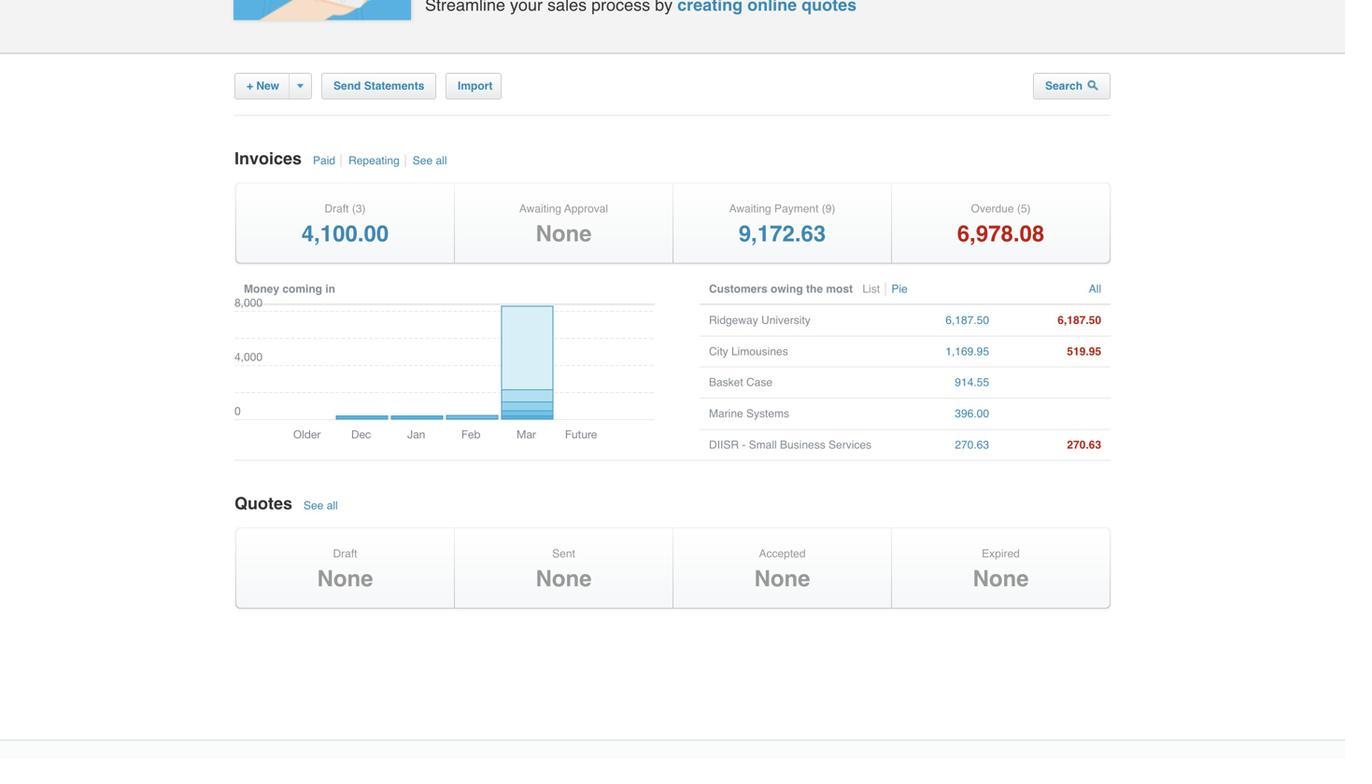 Task type: vqa. For each thing, say whether or not it's contained in the screenshot.
ADD DETAILS
no



Task type: locate. For each thing, give the bounding box(es) containing it.
2 270.63 from the left
[[1067, 438, 1101, 452]]

accepted none
[[754, 547, 810, 592]]

ridgeway university
[[709, 314, 810, 327]]

none
[[536, 221, 592, 246], [317, 566, 373, 592], [536, 566, 592, 592], [754, 566, 810, 592], [973, 566, 1029, 592]]

none for expired none
[[973, 566, 1029, 592]]

270.63
[[955, 438, 989, 452], [1067, 438, 1101, 452]]

(9)
[[822, 202, 835, 215]]

0 horizontal spatial 6,187.50 link
[[896, 305, 989, 336]]

draft inside draft none
[[333, 547, 357, 560]]

import link
[[446, 73, 502, 99]]

see all link right quotes
[[302, 499, 343, 512]]

0 horizontal spatial see
[[304, 499, 324, 512]]

diisr
[[709, 438, 739, 452]]

6,187.50 up 1,169.95
[[946, 314, 989, 327]]

0 vertical spatial all
[[436, 154, 447, 167]]

6,187.50
[[946, 314, 989, 327], [1058, 314, 1101, 327]]

in
[[325, 283, 335, 296]]

6,187.50 link
[[896, 305, 989, 336], [1008, 305, 1101, 336]]

519.95
[[1067, 345, 1101, 358]]

paid link
[[311, 154, 342, 167]]

expired
[[982, 547, 1020, 560]]

6,187.50 for second 6,187.50 link from right
[[946, 314, 989, 327]]

draft inside draft                               (3) 4,100.00
[[325, 202, 349, 215]]

1 6,187.50 from the left
[[946, 314, 989, 327]]

draft left (3)
[[325, 202, 349, 215]]

0 vertical spatial draft
[[325, 202, 349, 215]]

519.95 link
[[1008, 337, 1101, 367]]

6,187.50 up the "519.95"
[[1058, 314, 1101, 327]]

draft for none
[[333, 547, 357, 560]]

(5)
[[1017, 202, 1031, 215]]

pie
[[891, 283, 908, 296]]

awaiting left approval
[[519, 202, 561, 215]]

1 awaiting from the left
[[519, 202, 561, 215]]

2 6,187.50 from the left
[[1058, 314, 1101, 327]]

all up draft none
[[327, 499, 338, 512]]

repeating link
[[347, 154, 406, 167]]

new
[[256, 79, 279, 92]]

ridgeway
[[709, 314, 758, 327]]

awaiting approval none
[[519, 202, 608, 246]]

0 horizontal spatial 270.63 link
[[896, 430, 989, 460]]

1 vertical spatial all
[[327, 499, 338, 512]]

pie link
[[890, 283, 912, 296]]

1 horizontal spatial awaiting
[[729, 202, 771, 215]]

draft
[[325, 202, 349, 215], [333, 547, 357, 560]]

all
[[1089, 283, 1101, 296]]

270.63 link
[[896, 430, 989, 460], [1008, 430, 1101, 460]]

none inside awaiting approval none
[[536, 221, 592, 246]]

1 horizontal spatial see
[[413, 154, 433, 167]]

270.63 for first the 270.63 link from left
[[955, 438, 989, 452]]

0 horizontal spatial 6,187.50
[[946, 314, 989, 327]]

all link
[[1089, 283, 1101, 296]]

basket
[[709, 376, 743, 389]]

all
[[436, 154, 447, 167], [327, 499, 338, 512]]

2 6,187.50 link from the left
[[1008, 305, 1101, 336]]

2 awaiting from the left
[[729, 202, 771, 215]]

+ new link
[[234, 73, 312, 99]]

1 270.63 link from the left
[[896, 430, 989, 460]]

see all link right repeating link
[[411, 154, 452, 167]]

1 6,187.50 link from the left
[[896, 305, 989, 336]]

draft down quotes see all
[[333, 547, 357, 560]]

city limousines link
[[709, 337, 886, 367]]

customers
[[709, 283, 767, 296]]

search image
[[1088, 79, 1099, 90]]

draft for (3)
[[325, 202, 349, 215]]

see
[[413, 154, 433, 167], [304, 499, 324, 512]]

0 horizontal spatial 270.63
[[955, 438, 989, 452]]

all right repeating link
[[436, 154, 447, 167]]

1 horizontal spatial 270.63
[[1067, 438, 1101, 452]]

accepted
[[759, 547, 806, 560]]

0 horizontal spatial awaiting
[[519, 202, 561, 215]]

awaiting inside awaiting payment                               (9) 9,172.63
[[729, 202, 771, 215]]

draft                               (3) 4,100.00
[[302, 202, 389, 246]]

awaiting up 9,172.63
[[729, 202, 771, 215]]

awaiting inside awaiting approval none
[[519, 202, 561, 215]]

6,187.50 link up 519.95 link
[[1008, 305, 1101, 336]]

awaiting for 9,172.63
[[729, 202, 771, 215]]

6,187.50 link up 1,169.95 link
[[896, 305, 989, 336]]

quotes see all
[[234, 494, 338, 513]]

diisr - small business services
[[709, 438, 872, 452]]

1 vertical spatial draft
[[333, 547, 357, 560]]

396.00
[[955, 407, 989, 420]]

see right repeating link
[[413, 154, 433, 167]]

1 horizontal spatial 270.63 link
[[1008, 430, 1101, 460]]

payment
[[774, 202, 819, 215]]

see right quotes
[[304, 499, 324, 512]]

1 270.63 from the left
[[955, 438, 989, 452]]

1 vertical spatial see all link
[[302, 499, 343, 512]]

6,187.50 for first 6,187.50 link from the right
[[1058, 314, 1101, 327]]

0 vertical spatial see all link
[[411, 154, 452, 167]]

all inside quotes see all
[[327, 499, 338, 512]]

money coming in
[[244, 283, 335, 296]]

none for accepted none
[[754, 566, 810, 592]]

1 vertical spatial see
[[304, 499, 324, 512]]

city limousines
[[709, 345, 788, 358]]

expired none
[[973, 547, 1029, 592]]

case
[[746, 376, 772, 389]]

see all link
[[411, 154, 452, 167], [302, 499, 343, 512]]

1 horizontal spatial all
[[436, 154, 447, 167]]

see all
[[413, 154, 447, 167]]

0 horizontal spatial all
[[327, 499, 338, 512]]

awaiting
[[519, 202, 561, 215], [729, 202, 771, 215]]

1 horizontal spatial 6,187.50
[[1058, 314, 1101, 327]]

marine
[[709, 407, 743, 420]]

basket case link
[[709, 368, 886, 398]]

services
[[829, 438, 872, 452]]

+ new
[[247, 79, 279, 92]]

1 horizontal spatial see all link
[[411, 154, 452, 167]]

send statements link
[[321, 73, 436, 99]]

9,172.63
[[739, 221, 826, 246]]

1 horizontal spatial 6,187.50 link
[[1008, 305, 1101, 336]]



Task type: describe. For each thing, give the bounding box(es) containing it.
914.55
[[955, 376, 989, 389]]

overdue                               (5) 6,978.08
[[957, 202, 1044, 246]]

396.00 link
[[896, 399, 989, 429]]

0 vertical spatial see
[[413, 154, 433, 167]]

+
[[247, 79, 253, 92]]

limousines
[[731, 345, 788, 358]]

6,978.08
[[957, 221, 1044, 246]]

send
[[333, 79, 361, 92]]

money
[[244, 283, 279, 296]]

import
[[458, 79, 493, 92]]

overdue
[[971, 202, 1014, 215]]

1,169.95
[[946, 345, 989, 358]]

search link
[[1033, 73, 1111, 99]]

diisr - small business services link
[[709, 430, 886, 460]]

0 horizontal spatial see all link
[[302, 499, 343, 512]]

draft none
[[317, 547, 373, 592]]

coming
[[282, 283, 322, 296]]

-
[[742, 438, 746, 452]]

search
[[1045, 79, 1086, 92]]

the
[[806, 283, 823, 296]]

sent none
[[536, 547, 592, 592]]

1,169.95 link
[[896, 337, 989, 367]]

list link
[[861, 283, 886, 296]]

repeating
[[348, 154, 400, 167]]

see inside quotes see all
[[304, 499, 324, 512]]

small
[[749, 438, 777, 452]]

914.55 link
[[896, 368, 989, 398]]

systems
[[746, 407, 789, 420]]

awaiting payment                               (9) 9,172.63
[[729, 202, 835, 246]]

university
[[761, 314, 810, 327]]

statements
[[364, 79, 424, 92]]

business
[[780, 438, 825, 452]]

basket case
[[709, 376, 772, 389]]

(3)
[[352, 202, 366, 215]]

quotes
[[234, 494, 292, 513]]

city
[[709, 345, 728, 358]]

invoices
[[234, 149, 306, 168]]

awaiting for none
[[519, 202, 561, 215]]

customers owing the most
[[709, 283, 856, 296]]

paid
[[313, 154, 335, 167]]

most
[[826, 283, 853, 296]]

2 270.63 link from the left
[[1008, 430, 1101, 460]]

list
[[862, 283, 880, 296]]

marine systems link
[[709, 399, 886, 429]]

270.63 for first the 270.63 link from right
[[1067, 438, 1101, 452]]

send statements
[[333, 79, 424, 92]]

ridgeway university link
[[709, 305, 886, 336]]

sent
[[552, 547, 575, 560]]

none for draft none
[[317, 566, 373, 592]]

none for sent none
[[536, 566, 592, 592]]

approval
[[564, 202, 608, 215]]

owing
[[771, 283, 803, 296]]

4,100.00
[[302, 221, 389, 246]]

marine systems
[[709, 407, 789, 420]]



